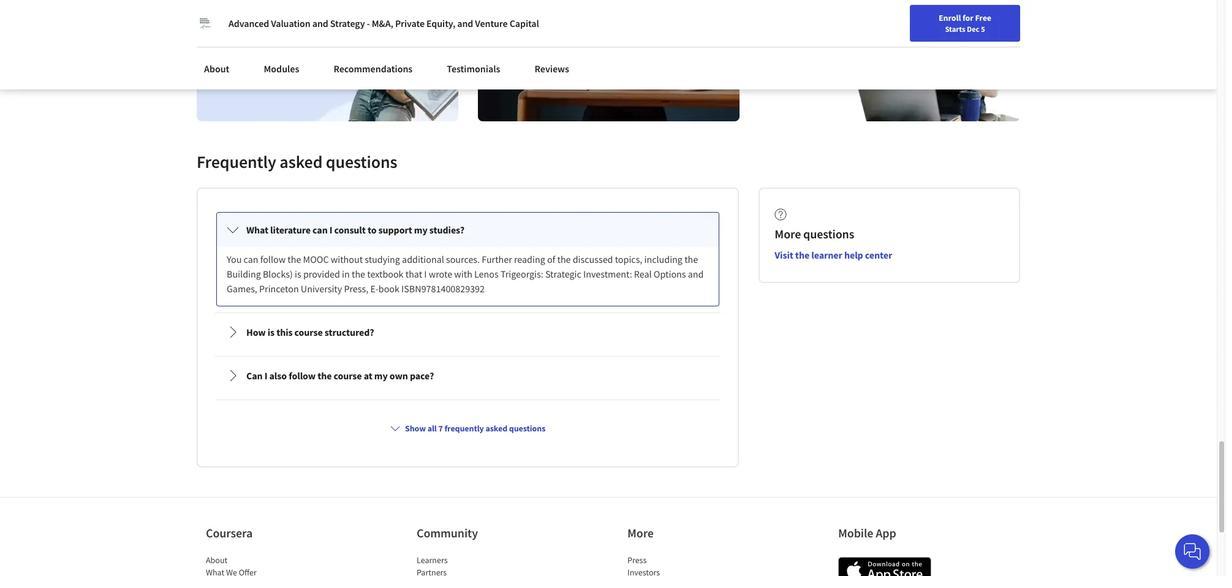 Task type: describe. For each thing, give the bounding box(es) containing it.
my for own
[[374, 370, 388, 382]]

-
[[367, 17, 370, 29]]

discussed
[[573, 253, 613, 266]]

more for more
[[628, 525, 654, 541]]

find
[[877, 14, 893, 25]]

i inside 'dropdown button'
[[265, 370, 267, 382]]

textbook
[[367, 268, 404, 280]]

what literature can i consult to support my studies? button
[[217, 213, 719, 247]]

recommendations link
[[326, 55, 420, 82]]

follow inside the you can follow the mooc without studying additional sources. further reading of the discussed topics, including the building blocks) is provided in the textbook that i wrote with lenos trigeorgis: strategic investment: real options and games, princeton university press, e-book isbn9781400829392
[[260, 253, 286, 266]]

app
[[876, 525, 896, 541]]

follow inside 'dropdown button'
[[289, 370, 316, 382]]

frequently
[[197, 151, 276, 173]]

m&a,
[[372, 17, 393, 29]]

course inside can i also follow the course at my own pace? 'dropdown button'
[[334, 370, 362, 382]]

you can follow the mooc without studying additional sources. further reading of the discussed topics, including the building blocks) is provided in the textbook that i wrote with lenos trigeorgis: strategic investment: real options and games, princeton university press, e-book isbn9781400829392
[[227, 253, 706, 295]]

including
[[644, 253, 683, 266]]

pace?
[[410, 370, 434, 382]]

provided
[[303, 268, 340, 280]]

1 horizontal spatial and
[[457, 17, 473, 29]]

what
[[246, 224, 268, 236]]

strategy
[[330, 17, 365, 29]]

i inside dropdown button
[[330, 224, 332, 236]]

venture
[[475, 17, 508, 29]]

0 horizontal spatial and
[[312, 17, 328, 29]]

mobile app
[[838, 525, 896, 541]]

starts
[[945, 24, 965, 34]]

press
[[628, 555, 647, 566]]

you
[[227, 253, 242, 266]]

press,
[[344, 283, 368, 295]]

mooc
[[303, 253, 329, 266]]

coursera
[[206, 525, 253, 541]]

without
[[331, 253, 363, 266]]

help
[[844, 249, 863, 261]]

options
[[654, 268, 686, 280]]

advanced
[[229, 17, 269, 29]]

learners
[[417, 555, 448, 566]]

reviews link
[[527, 55, 577, 82]]

testimonials link
[[440, 55, 508, 82]]

about link for more
[[206, 555, 228, 566]]

0 horizontal spatial asked
[[280, 151, 323, 173]]

can inside the you can follow the mooc without studying additional sources. further reading of the discussed topics, including the building blocks) is provided in the textbook that i wrote with lenos trigeorgis: strategic investment: real options and games, princeton university press, e-book isbn9781400829392
[[244, 253, 258, 266]]

advanced valuation and strategy - m&a, private equity, and venture capital
[[229, 17, 539, 29]]

equity,
[[427, 17, 455, 29]]

book
[[379, 283, 400, 295]]

this
[[276, 326, 293, 338]]

additional
[[402, 253, 444, 266]]

the up options
[[685, 253, 698, 266]]

in
[[342, 268, 350, 280]]

find your new career link
[[871, 12, 960, 28]]

download on the app store image
[[838, 557, 931, 576]]

frequently
[[445, 423, 484, 434]]

community
[[417, 525, 478, 541]]

collapsed list
[[213, 209, 723, 576]]

the left mooc on the top of page
[[288, 253, 301, 266]]

what literature can i consult to support my studies?
[[246, 224, 464, 236]]

literature
[[270, 224, 311, 236]]

to
[[368, 224, 377, 236]]

show all 7 frequently asked questions button
[[385, 418, 550, 440]]

show all 7 frequently asked questions
[[405, 423, 546, 434]]

more for more questions
[[775, 226, 801, 242]]

dec
[[967, 24, 980, 34]]

i inside the you can follow the mooc without studying additional sources. further reading of the discussed topics, including the building blocks) is provided in the textbook that i wrote with lenos trigeorgis: strategic investment: real options and games, princeton university press, e-book isbn9781400829392
[[424, 268, 427, 280]]

more questions
[[775, 226, 854, 242]]

e-
[[370, 283, 379, 295]]

is inside the you can follow the mooc without studying additional sources. further reading of the discussed topics, including the building blocks) is provided in the textbook that i wrote with lenos trigeorgis: strategic investment: real options and games, princeton university press, e-book isbn9781400829392
[[295, 268, 301, 280]]

new
[[912, 14, 928, 25]]

that
[[406, 268, 422, 280]]

also
[[269, 370, 287, 382]]

list item for coursera
[[206, 566, 310, 576]]

show
[[405, 423, 426, 434]]

at
[[364, 370, 372, 382]]

5
[[981, 24, 985, 34]]

the inside 'dropdown button'
[[318, 370, 332, 382]]

own
[[390, 370, 408, 382]]

mobile
[[838, 525, 873, 541]]

the right of
[[557, 253, 571, 266]]

about list
[[206, 554, 310, 576]]

center
[[865, 249, 892, 261]]

topics,
[[615, 253, 642, 266]]

asked inside dropdown button
[[486, 423, 507, 434]]

princeton
[[259, 283, 299, 295]]

studies?
[[429, 224, 464, 236]]



Task type: vqa. For each thing, say whether or not it's contained in the screenshot.
OF
yes



Task type: locate. For each thing, give the bounding box(es) containing it.
can
[[313, 224, 328, 236], [244, 253, 258, 266]]

follow
[[260, 253, 286, 266], [289, 370, 316, 382]]

can i also follow the course at my own pace? button
[[217, 359, 719, 393]]

0 horizontal spatial i
[[265, 370, 267, 382]]

0 horizontal spatial more
[[628, 525, 654, 541]]

None search field
[[175, 8, 469, 32]]

all
[[428, 423, 437, 434]]

0 vertical spatial questions
[[326, 151, 397, 173]]

0 vertical spatial course
[[295, 326, 323, 338]]

0 horizontal spatial my
[[374, 370, 388, 382]]

about link down erasmus university rotterdam image
[[197, 55, 237, 82]]

i right "that"
[[424, 268, 427, 280]]

can right literature
[[313, 224, 328, 236]]

about down erasmus university rotterdam image
[[204, 63, 229, 75]]

and right "equity,"
[[457, 17, 473, 29]]

chat with us image
[[1183, 542, 1202, 561]]

2 list item from the left
[[417, 566, 521, 576]]

find your new career
[[877, 14, 954, 25]]

how is this course structured?
[[246, 326, 374, 338]]

modules link
[[256, 55, 307, 82]]

follow right also
[[289, 370, 316, 382]]

1 vertical spatial follow
[[289, 370, 316, 382]]

list item down 'press'
[[628, 566, 732, 576]]

course left at
[[334, 370, 362, 382]]

real
[[634, 268, 652, 280]]

list item for community
[[417, 566, 521, 576]]

0 horizontal spatial can
[[244, 253, 258, 266]]

visit
[[775, 249, 793, 261]]

about link inside list
[[206, 555, 228, 566]]

my right the support
[[414, 224, 428, 236]]

visit the learner help center link
[[775, 249, 892, 261]]

0 vertical spatial about link
[[197, 55, 237, 82]]

1 vertical spatial course
[[334, 370, 362, 382]]

free
[[975, 12, 992, 23]]

3 list item from the left
[[628, 566, 732, 576]]

about link for frequently asked questions
[[197, 55, 237, 82]]

0 horizontal spatial list item
[[206, 566, 310, 576]]

how is this course structured? button
[[217, 315, 719, 350]]

isbn9781400829392
[[401, 283, 485, 295]]

i
[[330, 224, 332, 236], [424, 268, 427, 280], [265, 370, 267, 382]]

can inside dropdown button
[[313, 224, 328, 236]]

follow up blocks)
[[260, 253, 286, 266]]

modules
[[264, 63, 299, 75]]

valuation
[[271, 17, 310, 29]]

is
[[295, 268, 301, 280], [268, 326, 275, 338]]

learner
[[811, 249, 843, 261]]

of
[[547, 253, 555, 266]]

list item
[[206, 566, 310, 576], [417, 566, 521, 576], [628, 566, 732, 576]]

blocks)
[[263, 268, 293, 280]]

1 horizontal spatial course
[[334, 370, 362, 382]]

2 horizontal spatial i
[[424, 268, 427, 280]]

enroll
[[939, 12, 961, 23]]

about for frequently asked questions
[[204, 63, 229, 75]]

press list
[[628, 554, 732, 576]]

1 horizontal spatial list item
[[417, 566, 521, 576]]

2 horizontal spatial and
[[688, 268, 704, 280]]

trigeorgis:
[[501, 268, 543, 280]]

with
[[454, 268, 472, 280]]

i left consult
[[330, 224, 332, 236]]

can
[[246, 370, 263, 382]]

is left this
[[268, 326, 275, 338]]

building
[[227, 268, 261, 280]]

1 horizontal spatial i
[[330, 224, 332, 236]]

list item down learners "link"
[[417, 566, 521, 576]]

for
[[963, 12, 974, 23]]

course
[[295, 326, 323, 338], [334, 370, 362, 382]]

0 vertical spatial follow
[[260, 253, 286, 266]]

and left strategy
[[312, 17, 328, 29]]

games,
[[227, 283, 257, 295]]

1 vertical spatial can
[[244, 253, 258, 266]]

sources.
[[446, 253, 480, 266]]

erasmus university rotterdam image
[[197, 15, 214, 32]]

course right this
[[295, 326, 323, 338]]

0 horizontal spatial follow
[[260, 253, 286, 266]]

more up 'press'
[[628, 525, 654, 541]]

1 vertical spatial questions
[[803, 226, 854, 242]]

1 horizontal spatial questions
[[509, 423, 546, 434]]

and right options
[[688, 268, 704, 280]]

0 horizontal spatial course
[[295, 326, 323, 338]]

structured?
[[325, 326, 374, 338]]

1 vertical spatial i
[[424, 268, 427, 280]]

my inside dropdown button
[[414, 224, 428, 236]]

capital
[[510, 17, 539, 29]]

1 horizontal spatial my
[[414, 224, 428, 236]]

about inside list
[[206, 555, 228, 566]]

0 vertical spatial asked
[[280, 151, 323, 173]]

the right in
[[352, 268, 365, 280]]

my inside 'dropdown button'
[[374, 370, 388, 382]]

about down coursera
[[206, 555, 228, 566]]

investment:
[[583, 268, 632, 280]]

english
[[982, 14, 1012, 26]]

0 horizontal spatial is
[[268, 326, 275, 338]]

1 horizontal spatial is
[[295, 268, 301, 280]]

can i also follow the course at my own pace?
[[246, 370, 434, 382]]

the right "visit"
[[795, 249, 810, 261]]

2 horizontal spatial list item
[[628, 566, 732, 576]]

2 vertical spatial questions
[[509, 423, 546, 434]]

questions
[[326, 151, 397, 173], [803, 226, 854, 242], [509, 423, 546, 434]]

2 horizontal spatial questions
[[803, 226, 854, 242]]

about link down coursera
[[206, 555, 228, 566]]

1 horizontal spatial asked
[[486, 423, 507, 434]]

can up building
[[244, 253, 258, 266]]

my right at
[[374, 370, 388, 382]]

1 vertical spatial about link
[[206, 555, 228, 566]]

list item down coursera
[[206, 566, 310, 576]]

how
[[246, 326, 266, 338]]

the
[[795, 249, 810, 261], [288, 253, 301, 266], [557, 253, 571, 266], [685, 253, 698, 266], [352, 268, 365, 280], [318, 370, 332, 382]]

about link
[[197, 55, 237, 82], [206, 555, 228, 566]]

0 horizontal spatial questions
[[326, 151, 397, 173]]

0 vertical spatial is
[[295, 268, 301, 280]]

frequently asked questions
[[197, 151, 397, 173]]

wrote
[[429, 268, 452, 280]]

strategic
[[545, 268, 581, 280]]

more
[[775, 226, 801, 242], [628, 525, 654, 541]]

lenos
[[474, 268, 499, 280]]

0 vertical spatial about
[[204, 63, 229, 75]]

support
[[378, 224, 412, 236]]

1 horizontal spatial more
[[775, 226, 801, 242]]

visit the learner help center
[[775, 249, 892, 261]]

the left at
[[318, 370, 332, 382]]

and inside the you can follow the mooc without studying additional sources. further reading of the discussed topics, including the building blocks) is provided in the textbook that i wrote with lenos trigeorgis: strategic investment: real options and games, princeton university press, e-book isbn9781400829392
[[688, 268, 704, 280]]

1 horizontal spatial can
[[313, 224, 328, 236]]

university
[[301, 283, 342, 295]]

further
[[482, 253, 512, 266]]

press link
[[628, 555, 647, 566]]

is inside dropdown button
[[268, 326, 275, 338]]

list item for more
[[628, 566, 732, 576]]

your
[[894, 14, 911, 25]]

and
[[312, 17, 328, 29], [457, 17, 473, 29], [688, 268, 704, 280]]

7
[[438, 423, 443, 434]]

0 vertical spatial can
[[313, 224, 328, 236]]

private
[[395, 17, 425, 29]]

asked
[[280, 151, 323, 173], [486, 423, 507, 434]]

course inside how is this course structured? dropdown button
[[295, 326, 323, 338]]

0 vertical spatial more
[[775, 226, 801, 242]]

1 vertical spatial about
[[206, 555, 228, 566]]

career
[[930, 14, 954, 25]]

enroll for free starts dec 5
[[939, 12, 992, 34]]

reviews
[[535, 63, 569, 75]]

1 vertical spatial more
[[628, 525, 654, 541]]

0 vertical spatial my
[[414, 224, 428, 236]]

1 list item from the left
[[206, 566, 310, 576]]

questions inside show all 7 frequently asked questions dropdown button
[[509, 423, 546, 434]]

0 vertical spatial i
[[330, 224, 332, 236]]

1 vertical spatial is
[[268, 326, 275, 338]]

about for more
[[206, 555, 228, 566]]

is right blocks)
[[295, 268, 301, 280]]

testimonials
[[447, 63, 500, 75]]

my for studies?
[[414, 224, 428, 236]]

i right can
[[265, 370, 267, 382]]

1 vertical spatial asked
[[486, 423, 507, 434]]

recommendations
[[334, 63, 413, 75]]

about
[[204, 63, 229, 75], [206, 555, 228, 566]]

studying
[[365, 253, 400, 266]]

learners link
[[417, 555, 448, 566]]

more up "visit"
[[775, 226, 801, 242]]

1 vertical spatial my
[[374, 370, 388, 382]]

1 horizontal spatial follow
[[289, 370, 316, 382]]

english button
[[960, 0, 1034, 40]]

2 vertical spatial i
[[265, 370, 267, 382]]

learners list
[[417, 554, 521, 576]]

consult
[[334, 224, 366, 236]]



